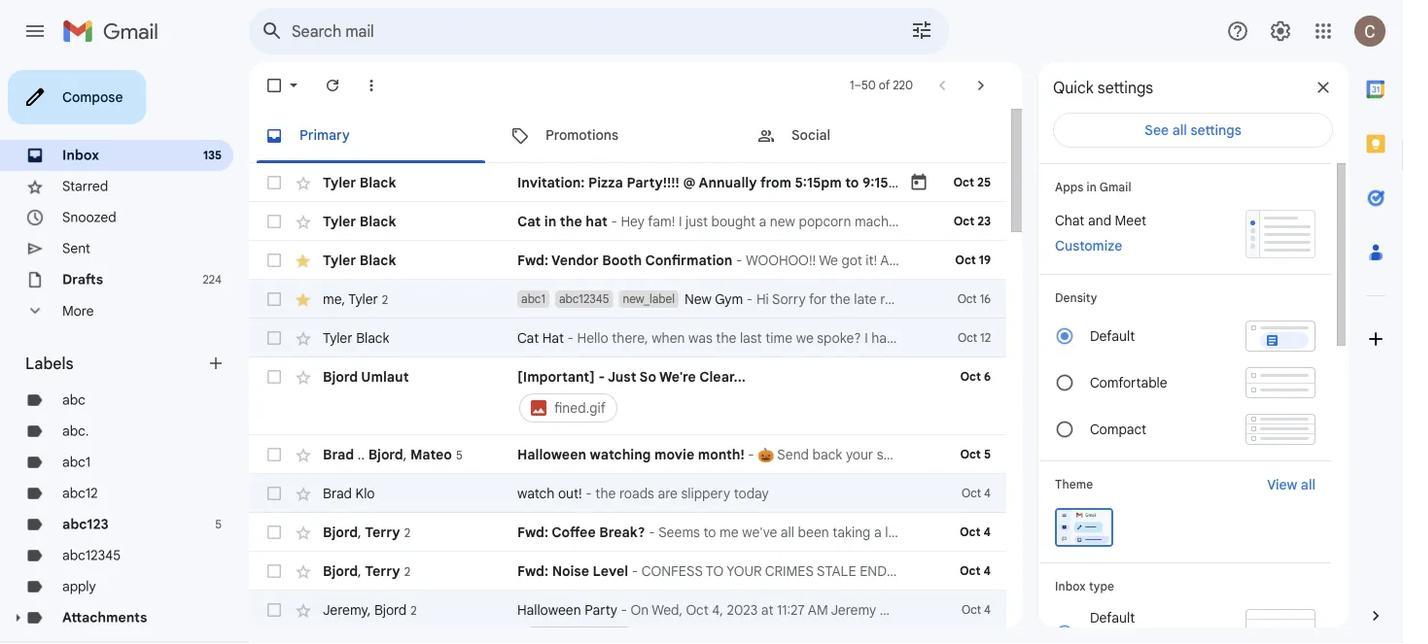 Task type: describe. For each thing, give the bounding box(es) containing it.
oct 25
[[954, 176, 991, 190]]

chat
[[1055, 212, 1085, 229]]

tab list inside main content
[[249, 109, 1007, 163]]

customize
[[1055, 237, 1123, 254]]

new gym -
[[685, 291, 757, 308]]

- left just
[[599, 369, 605, 386]]

are
[[658, 485, 678, 502]]

today
[[734, 485, 769, 502]]

9 row from the top
[[249, 514, 1007, 552]]

inbox for inbox type
[[1055, 580, 1086, 594]]

2 row from the top
[[249, 202, 1007, 241]]

row containing jeremy
[[249, 591, 1007, 644]]

, for row containing me
[[342, 291, 346, 308]]

view all button
[[1256, 474, 1328, 497]]

see
[[1145, 122, 1169, 139]]

abc12345 link
[[62, 548, 121, 565]]

tyler for 3rd row from the top
[[323, 252, 356, 269]]

starred
[[62, 178, 108, 195]]

0 horizontal spatial settings
[[1098, 78, 1154, 97]]

jeremy , bjord 2
[[323, 602, 417, 619]]

abc123
[[62, 516, 109, 533]]

confirmation
[[645, 252, 733, 269]]

abc link
[[62, 392, 85, 409]]

oct 23
[[954, 214, 991, 229]]

labels heading
[[25, 354, 206, 373]]

5:15pm
[[795, 174, 842, 191]]

primary tab
[[249, 109, 493, 163]]

display density element
[[1055, 291, 1316, 305]]

fwd: noise level -
[[517, 563, 642, 580]]

2 terry from the top
[[365, 563, 400, 580]]

social
[[792, 127, 831, 144]]

6
[[984, 370, 991, 385]]

2 inside the 'jeremy , bjord 2'
[[411, 604, 417, 618]]

12
[[980, 331, 991, 346]]

gmail
[[1100, 180, 1132, 195]]

inbox link
[[62, 147, 99, 164]]

224
[[203, 273, 222, 287]]

october
[[933, 174, 987, 191]]

older image
[[972, 76, 991, 95]]

me , tyler 2
[[323, 291, 388, 308]]

from
[[760, 174, 792, 191]]

abc123 link
[[62, 516, 109, 533]]

oct 19
[[955, 253, 991, 268]]

annually
[[699, 174, 757, 191]]

watch
[[517, 485, 555, 502]]

1 vertical spatial the
[[596, 485, 616, 502]]

Search mail text field
[[292, 21, 856, 41]]

- right level
[[632, 563, 638, 580]]

3 tyler black from the top
[[323, 252, 396, 269]]

more image
[[362, 76, 381, 95]]

oct 12
[[958, 331, 991, 346]]

inbox type
[[1055, 580, 1115, 594]]

quick
[[1053, 78, 1094, 97]]

so
[[640, 369, 657, 386]]

bjord right jeremy
[[374, 602, 407, 619]]

default for inbox type
[[1090, 610, 1135, 627]]

apps in gmail
[[1055, 180, 1132, 195]]

new
[[685, 291, 712, 308]]

gym
[[715, 291, 743, 308]]

brad for brad klo
[[323, 485, 352, 502]]

brad klo
[[323, 485, 375, 502]]

halloween for halloween party -
[[517, 602, 581, 619]]

main content containing primary
[[249, 109, 1239, 644]]

invitation: pizza party!!!! @ annually from 5:15pm to 9:15pm on october 30 (cdt) (streetchris182@gmail.com) link
[[517, 173, 1239, 193]]

0 vertical spatial abc1
[[521, 292, 546, 307]]

me
[[323, 291, 342, 308]]

watching
[[590, 446, 651, 463]]

theme element
[[1055, 476, 1093, 495]]

fined.gif
[[554, 400, 606, 417]]

apps
[[1055, 180, 1084, 195]]

see all settings button
[[1053, 113, 1333, 148]]

fwd: vendor booth confirmation -
[[517, 252, 746, 269]]

new_label
[[623, 292, 675, 307]]

19
[[979, 253, 991, 268]]

compose button
[[8, 70, 146, 124]]

drafts
[[62, 271, 103, 288]]

mateo
[[410, 446, 452, 463]]

invitation:
[[517, 174, 585, 191]]

abc1 link
[[62, 454, 90, 471]]

just
[[608, 369, 637, 386]]

we're
[[660, 369, 696, 386]]

all for see
[[1173, 122, 1187, 139]]

cat for cat hat
[[517, 330, 539, 347]]

support image
[[1226, 19, 1250, 43]]

bjord up jeremy
[[323, 563, 358, 580]]

row containing brad
[[249, 436, 1007, 475]]

month!
[[698, 446, 745, 463]]

type
[[1089, 580, 1115, 594]]

more
[[62, 303, 94, 320]]

theme
[[1055, 478, 1093, 493]]

cat hat -
[[517, 330, 577, 347]]

- right the hat
[[611, 213, 618, 230]]

- right "hat" at left bottom
[[568, 330, 574, 347]]

2 horizontal spatial 5
[[984, 448, 991, 462]]

[important] - just so we're clear... link
[[517, 368, 900, 387]]

snoozed
[[62, 209, 116, 226]]

cell containing halloween party
[[517, 601, 909, 644]]

1 terry from the top
[[365, 524, 400, 541]]

apply link
[[62, 579, 96, 596]]

- right party
[[621, 602, 627, 619]]

roads
[[620, 485, 654, 502]]

oct 5
[[960, 448, 991, 462]]

halloween for halloween watching movie month!
[[517, 446, 587, 463]]

inbox type element
[[1055, 580, 1316, 594]]

cat in the hat -
[[517, 213, 621, 230]]

labels navigation
[[0, 62, 249, 644]]

social tab
[[741, 109, 986, 163]]

vendor
[[552, 252, 599, 269]]

drafts link
[[62, 271, 103, 288]]

gmail image
[[62, 12, 168, 51]]



Task type: vqa. For each thing, say whether or not it's contained in the screenshot.
Default
yes



Task type: locate. For each thing, give the bounding box(es) containing it.
16
[[980, 292, 991, 307]]

klo
[[356, 485, 375, 502]]

1 horizontal spatial in
[[1087, 180, 1097, 195]]

2 up the 'jeremy , bjord 2'
[[404, 565, 411, 579]]

pizza
[[588, 174, 623, 191]]

tab list containing primary
[[249, 109, 1007, 163]]

1 vertical spatial halloween
[[517, 602, 581, 619]]

clear...
[[699, 369, 746, 386]]

slippery
[[681, 485, 731, 502]]

9:15pm
[[863, 174, 909, 191]]

abc12 link
[[62, 485, 98, 502]]

0 vertical spatial terry
[[365, 524, 400, 541]]

1 vertical spatial abc12345
[[62, 548, 121, 565]]

1 cat from the top
[[517, 213, 541, 230]]

cat left "hat" at left bottom
[[517, 330, 539, 347]]

halloween
[[517, 446, 587, 463], [517, 602, 581, 619]]

abc1 down abc. link
[[62, 454, 90, 471]]

7 row from the top
[[249, 436, 1007, 475]]

[important]
[[517, 369, 595, 386]]

bjord down brad klo
[[323, 524, 358, 541]]

abc12345 inside row
[[559, 292, 609, 307]]

0 vertical spatial settings
[[1098, 78, 1154, 97]]

row containing brad klo
[[249, 475, 1007, 514]]

1 horizontal spatial inbox
[[1055, 580, 1086, 594]]

1 vertical spatial cat
[[517, 330, 539, 347]]

4 row from the top
[[249, 280, 1007, 319]]

bjord , terry 2 up the 'jeremy , bjord 2'
[[323, 563, 411, 580]]

1 default from the top
[[1090, 328, 1135, 345]]

2 halloween from the top
[[517, 602, 581, 619]]

bjord
[[323, 369, 358, 386], [368, 446, 403, 463], [323, 524, 358, 541], [323, 563, 358, 580], [374, 602, 407, 619]]

all right see
[[1173, 122, 1187, 139]]

220
[[893, 78, 913, 93]]

0 vertical spatial in
[[1087, 180, 1097, 195]]

- right gym
[[747, 291, 753, 308]]

halloween inside cell
[[517, 602, 581, 619]]

noise
[[552, 563, 589, 580]]

1 vertical spatial settings
[[1191, 122, 1242, 139]]

advanced search options image
[[903, 11, 942, 50]]

abc12
[[62, 485, 98, 502]]

3 row from the top
[[249, 241, 1007, 280]]

fwd: down watch
[[517, 524, 549, 541]]

1 vertical spatial in
[[544, 213, 557, 230]]

main menu image
[[23, 19, 47, 43]]

brad for brad .. bjord , mateo 5
[[323, 446, 354, 463]]

4 tyler black from the top
[[323, 330, 390, 347]]

tyler for 10th row from the bottom
[[323, 213, 356, 230]]

fwd: for fwd: vendor booth confirmation -
[[517, 252, 549, 269]]

meet
[[1115, 212, 1147, 229]]

default
[[1090, 328, 1135, 345], [1090, 610, 1135, 627]]

1 horizontal spatial 5
[[456, 448, 463, 463]]

abc
[[62, 392, 85, 409]]

in for the
[[544, 213, 557, 230]]

0 horizontal spatial all
[[1173, 122, 1187, 139]]

- right break?
[[649, 524, 655, 541]]

135
[[203, 148, 222, 163]]

quick settings element
[[1053, 78, 1154, 113]]

, for row containing jeremy
[[367, 602, 371, 619]]

settings image
[[1269, 19, 1293, 43]]

5 inside brad .. bjord , mateo 5
[[456, 448, 463, 463]]

the left the hat
[[560, 213, 582, 230]]

1 halloween from the top
[[517, 446, 587, 463]]

- up today
[[745, 446, 758, 463]]

cat for cat in the hat
[[517, 213, 541, 230]]

5 inside labels navigation
[[215, 518, 222, 533]]

terry down 'klo'
[[365, 524, 400, 541]]

sent
[[62, 240, 90, 257]]

party!!!!
[[627, 174, 680, 191]]

all inside 'view all' button
[[1301, 477, 1316, 494]]

bjord right ..
[[368, 446, 403, 463]]

@
[[683, 174, 696, 191]]

2 bjord , terry 2 from the top
[[323, 563, 411, 580]]

comfortable
[[1090, 375, 1168, 392]]

inbox left the type
[[1055, 580, 1086, 594]]

fwd: for fwd: noise level -
[[517, 563, 549, 580]]

brad
[[323, 446, 354, 463], [323, 485, 352, 502]]

0 vertical spatial all
[[1173, 122, 1187, 139]]

1 horizontal spatial abc12345
[[559, 292, 609, 307]]

abc12345 inside labels navigation
[[62, 548, 121, 565]]

settings inside 'button'
[[1191, 122, 1242, 139]]

11 row from the top
[[249, 591, 1007, 644]]

jeremy
[[323, 602, 367, 619]]

all right view
[[1301, 477, 1316, 494]]

- up gym
[[736, 252, 742, 269]]

2 vertical spatial fwd:
[[517, 563, 549, 580]]

1 vertical spatial default
[[1090, 610, 1135, 627]]

bjord , terry 2
[[323, 524, 411, 541], [323, 563, 411, 580]]

attachments link
[[62, 610, 147, 627]]

starred link
[[62, 178, 108, 195]]

umlaut
[[361, 369, 409, 386]]

1 horizontal spatial tab list
[[1349, 62, 1404, 574]]

abc.
[[62, 423, 89, 440]]

0 horizontal spatial abc1
[[62, 454, 90, 471]]

fwd: left vendor
[[517, 252, 549, 269]]

abc12345 down abc123
[[62, 548, 121, 565]]

in right apps
[[1087, 180, 1097, 195]]

halloween down the noise
[[517, 602, 581, 619]]

sent link
[[62, 240, 90, 257]]

tab list
[[1349, 62, 1404, 574], [249, 109, 1007, 163]]

hat
[[586, 213, 608, 230]]

tyler for first row
[[323, 174, 356, 191]]

1 vertical spatial cell
[[517, 601, 909, 644]]

row containing bjord umlaut
[[249, 358, 1007, 436]]

0 horizontal spatial the
[[560, 213, 582, 230]]

None checkbox
[[265, 212, 284, 231], [265, 251, 284, 270], [265, 290, 284, 309], [265, 329, 284, 348], [265, 368, 284, 387], [265, 445, 284, 465], [265, 484, 284, 504], [265, 562, 284, 582], [265, 601, 284, 621], [265, 212, 284, 231], [265, 251, 284, 270], [265, 290, 284, 309], [265, 329, 284, 348], [265, 368, 284, 387], [265, 445, 284, 465], [265, 484, 284, 504], [265, 562, 284, 582], [265, 601, 284, 621]]

2 down brad .. bjord , mateo 5 at bottom
[[404, 526, 411, 541]]

compact
[[1090, 421, 1147, 438]]

2 right me
[[382, 293, 388, 307]]

1 brad from the top
[[323, 446, 354, 463]]

oct 16
[[958, 292, 991, 307]]

brad .. bjord , mateo 5
[[323, 446, 463, 463]]

🎃 image
[[758, 448, 774, 464]]

default up the comfortable
[[1090, 328, 1135, 345]]

- right the out! at bottom
[[586, 485, 592, 502]]

None checkbox
[[265, 76, 284, 95], [265, 173, 284, 193], [265, 523, 284, 543], [265, 76, 284, 95], [265, 173, 284, 193], [265, 523, 284, 543]]

inbox up the "starred"
[[62, 147, 99, 164]]

inbox
[[62, 147, 99, 164], [1055, 580, 1086, 594]]

fwd:
[[517, 252, 549, 269], [517, 524, 549, 541], [517, 563, 549, 580]]

0 vertical spatial halloween
[[517, 446, 587, 463]]

brad left 'klo'
[[323, 485, 352, 502]]

2 inside 'me , tyler 2'
[[382, 293, 388, 307]]

in
[[1087, 180, 1097, 195], [544, 213, 557, 230]]

0 horizontal spatial 5
[[215, 518, 222, 533]]

2 cat from the top
[[517, 330, 539, 347]]

break?
[[599, 524, 645, 541]]

snoozed link
[[62, 209, 116, 226]]

all for view
[[1301, 477, 1316, 494]]

23
[[978, 214, 991, 229]]

1 vertical spatial inbox
[[1055, 580, 1086, 594]]

view all
[[1268, 477, 1316, 494]]

oct 4
[[962, 487, 991, 501], [960, 526, 991, 540], [960, 565, 991, 579], [962, 604, 991, 618]]

4
[[984, 487, 991, 501], [984, 526, 991, 540], [984, 565, 991, 579], [984, 604, 991, 618]]

abc1 inside labels navigation
[[62, 454, 90, 471]]

3 fwd: from the top
[[517, 563, 549, 580]]

watch out! - the roads are slippery today
[[517, 485, 769, 502]]

2 default from the top
[[1090, 610, 1135, 627]]

1 vertical spatial brad
[[323, 485, 352, 502]]

invitation: pizza party!!!! @ annually from 5:15pm to 9:15pm on october 30 (cdt) (streetchris182@gmail.com)
[[517, 174, 1239, 191]]

5 row from the top
[[249, 319, 1007, 358]]

0 vertical spatial bjord , terry 2
[[323, 524, 411, 541]]

and
[[1088, 212, 1112, 229]]

1 horizontal spatial abc1
[[521, 292, 546, 307]]

cell
[[517, 368, 909, 426], [517, 601, 909, 644]]

1 fwd: from the top
[[517, 252, 549, 269]]

labels
[[25, 354, 74, 373]]

6 row from the top
[[249, 358, 1007, 436]]

abc1 up cat hat -
[[521, 292, 546, 307]]

0 vertical spatial abc12345
[[559, 292, 609, 307]]

settings right see
[[1191, 122, 1242, 139]]

2 tyler black from the top
[[323, 213, 396, 230]]

None search field
[[249, 8, 949, 54]]

2 fwd: from the top
[[517, 524, 549, 541]]

0 horizontal spatial inbox
[[62, 147, 99, 164]]

promotions tab
[[495, 109, 740, 163]]

inbox for inbox
[[62, 147, 99, 164]]

[important] - just so we're clear...
[[517, 369, 746, 386]]

0 vertical spatial default
[[1090, 328, 1135, 345]]

bjord left umlaut
[[323, 369, 358, 386]]

to
[[845, 174, 859, 191]]

1 horizontal spatial all
[[1301, 477, 1316, 494]]

1 row from the top
[[249, 163, 1239, 202]]

1 vertical spatial bjord , terry 2
[[323, 563, 411, 580]]

in for gmail
[[1087, 180, 1097, 195]]

all inside see all settings 'button'
[[1173, 122, 1187, 139]]

attachments
[[62, 610, 147, 627]]

1
[[850, 78, 855, 93]]

cat down invitation:
[[517, 213, 541, 230]]

bjord , terry 2 down 'klo'
[[323, 524, 411, 541]]

primary
[[300, 127, 350, 144]]

out!
[[558, 485, 582, 502]]

0 vertical spatial cell
[[517, 368, 909, 426]]

0 vertical spatial fwd:
[[517, 252, 549, 269]]

default for density
[[1090, 328, 1135, 345]]

2 right jeremy
[[411, 604, 417, 618]]

2 cell from the top
[[517, 601, 909, 644]]

, for second row from the bottom
[[358, 563, 362, 580]]

brad left ..
[[323, 446, 354, 463]]

(cdt)
[[1011, 174, 1050, 191]]

1 vertical spatial fwd:
[[517, 524, 549, 541]]

fwd: left the noise
[[517, 563, 549, 580]]

hat
[[543, 330, 564, 347]]

view
[[1268, 477, 1298, 494]]

default down the type
[[1090, 610, 1135, 627]]

1 tyler black from the top
[[323, 174, 396, 191]]

settings right quick
[[1098, 78, 1154, 97]]

0 horizontal spatial tab list
[[249, 109, 1007, 163]]

0 horizontal spatial abc12345
[[62, 548, 121, 565]]

promotions
[[546, 127, 619, 144]]

0 vertical spatial cat
[[517, 213, 541, 230]]

row containing me
[[249, 280, 1007, 319]]

more button
[[0, 296, 233, 327]]

bjord umlaut
[[323, 369, 409, 386]]

row
[[249, 163, 1239, 202], [249, 202, 1007, 241], [249, 241, 1007, 280], [249, 280, 1007, 319], [249, 319, 1007, 358], [249, 358, 1007, 436], [249, 436, 1007, 475], [249, 475, 1007, 514], [249, 514, 1007, 552], [249, 552, 1007, 591], [249, 591, 1007, 644]]

in inside main content
[[544, 213, 557, 230]]

1 bjord , terry 2 from the top
[[323, 524, 411, 541]]

main content
[[249, 109, 1239, 644]]

cell containing [important] - just so we're clear...
[[517, 368, 909, 426]]

on
[[913, 174, 929, 191]]

of
[[879, 78, 890, 93]]

halloween up watch
[[517, 446, 587, 463]]

0 vertical spatial brad
[[323, 446, 354, 463]]

0 horizontal spatial in
[[544, 213, 557, 230]]

calendar event image
[[909, 173, 929, 193]]

level
[[593, 563, 628, 580]]

search mail image
[[255, 14, 290, 49]]

the left the roads
[[596, 485, 616, 502]]

in down invitation:
[[544, 213, 557, 230]]

8 row from the top
[[249, 475, 1007, 514]]

1 cell from the top
[[517, 368, 909, 426]]

2 brad from the top
[[323, 485, 352, 502]]

fwd: coffee break? -
[[517, 524, 659, 541]]

abc12345
[[559, 292, 609, 307], [62, 548, 121, 565]]

inbox inside labels navigation
[[62, 147, 99, 164]]

see all settings
[[1145, 122, 1242, 139]]

0 vertical spatial the
[[560, 213, 582, 230]]

cat
[[517, 213, 541, 230], [517, 330, 539, 347]]

abc12345 down vendor
[[559, 292, 609, 307]]

customize button
[[1044, 234, 1134, 258]]

10 row from the top
[[249, 552, 1007, 591]]

booth
[[602, 252, 642, 269]]

movie
[[654, 446, 695, 463]]

0 vertical spatial inbox
[[62, 147, 99, 164]]

(streetchris182@gmail.com)
[[1054, 174, 1239, 191]]

1 horizontal spatial the
[[596, 485, 616, 502]]

1 vertical spatial terry
[[365, 563, 400, 580]]

1 vertical spatial abc1
[[62, 454, 90, 471]]

terry up the 'jeremy , bjord 2'
[[365, 563, 400, 580]]

1 horizontal spatial settings
[[1191, 122, 1242, 139]]

refresh image
[[323, 76, 342, 95]]

1 vertical spatial all
[[1301, 477, 1316, 494]]

fwd: for fwd: coffee break? -
[[517, 524, 549, 541]]



